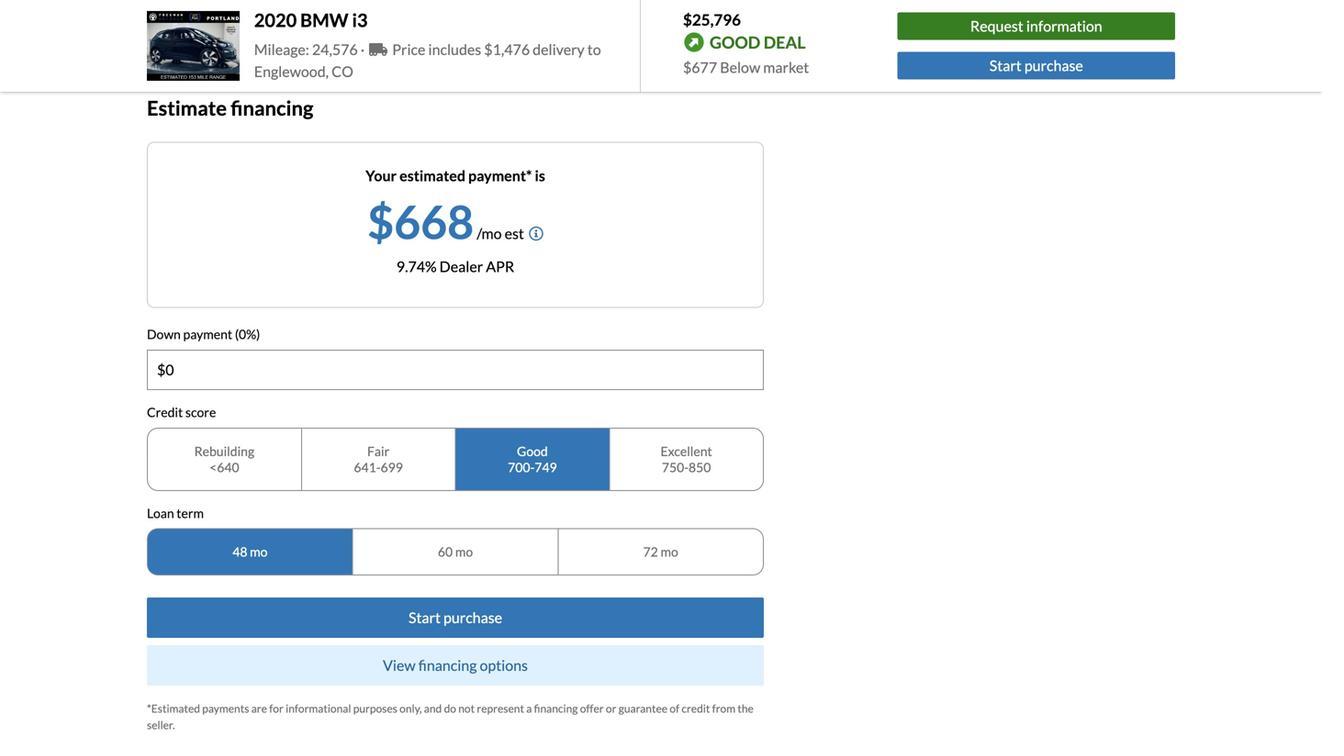 Task type: describe. For each thing, give the bounding box(es) containing it.
estimate financing
[[147, 96, 313, 120]]

offer
[[580, 702, 604, 715]]

i3
[[352, 9, 368, 31]]

request
[[971, 17, 1024, 35]]

749
[[535, 459, 557, 475]]

1 horizontal spatial start purchase button
[[898, 52, 1175, 80]]

48
[[233, 544, 247, 560]]

view financing options button
[[147, 646, 764, 686]]

48 mo
[[233, 544, 268, 560]]

view
[[383, 657, 416, 674]]

term
[[177, 505, 204, 521]]

request information button
[[898, 12, 1175, 40]]

your
[[366, 167, 397, 185]]

only,
[[400, 702, 422, 715]]

credit score
[[147, 404, 216, 420]]

start purchase for the right start purchase button
[[990, 57, 1083, 75]]

mileage:
[[254, 40, 309, 58]]

credit
[[682, 702, 710, 715]]

(0%)
[[235, 327, 260, 342]]

good 700-749
[[508, 443, 557, 475]]

see
[[236, 23, 256, 39]]

includes
[[428, 40, 481, 58]]

and
[[424, 702, 442, 715]]

60
[[438, 544, 453, 560]]

not
[[458, 702, 475, 715]]

60 mo
[[438, 544, 473, 560]]

prices
[[283, 4, 317, 20]]

is
[[535, 167, 545, 185]]

start for the bottom start purchase button
[[409, 609, 441, 627]]

price history comprises prices posted on cargurus for this vehicle.
[[147, 4, 519, 20]]

1 vertical spatial start purchase button
[[147, 598, 764, 638]]

information
[[1026, 17, 1103, 35]]

exclude
[[579, 4, 622, 20]]

$1,476
[[484, 40, 530, 58]]

charges.
[[187, 23, 233, 39]]

delivery
[[533, 40, 585, 58]]

payment*
[[468, 167, 532, 185]]

est
[[505, 225, 524, 243]]

641-
[[354, 459, 381, 475]]

/mo
[[477, 225, 502, 243]]

guarantee
[[619, 702, 668, 715]]

700-
[[508, 459, 535, 475]]

excellent
[[661, 443, 712, 459]]

2020
[[254, 9, 297, 31]]

start purchase for the bottom start purchase button
[[409, 609, 502, 627]]

bmw
[[300, 9, 349, 31]]

start for the right start purchase button
[[990, 57, 1022, 75]]

vehicle.
[[477, 4, 519, 20]]

24,576
[[312, 40, 358, 58]]

$25,796
[[683, 10, 741, 29]]

financing inside *estimated payments are for informational purposes only, and do not represent a financing offer or guarantee of credit from the seller.
[[534, 702, 578, 715]]

the
[[738, 702, 754, 715]]

excellent 750-850
[[661, 443, 712, 475]]

payments
[[202, 702, 249, 715]]

good
[[517, 443, 548, 459]]

from
[[712, 702, 736, 715]]

9.74% dealer apr
[[396, 258, 514, 276]]

view financing options
[[383, 657, 528, 674]]

cargurus
[[377, 4, 432, 20]]

rebuilding <640
[[194, 443, 254, 475]]

purposes
[[353, 702, 397, 715]]

co
[[332, 62, 353, 80]]

2020 bmw i3
[[254, 9, 368, 31]]

Down payment (0%) text field
[[148, 351, 763, 389]]

request information
[[971, 17, 1103, 35]]

market
[[763, 58, 809, 76]]

mo for 72 mo
[[661, 544, 678, 560]]



Task type: vqa. For each thing, say whether or not it's contained in the screenshot.
Fuel economy display: MPG · Warnings and reminders: low oil level
no



Task type: locate. For each thing, give the bounding box(es) containing it.
1 horizontal spatial start
[[990, 57, 1022, 75]]

price for includes
[[392, 40, 426, 58]]

financing down englewood,
[[231, 96, 313, 120]]

1 horizontal spatial financing
[[418, 657, 477, 674]]

$668 /mo est
[[367, 194, 524, 249]]

1 vertical spatial start
[[409, 609, 441, 627]]

info circle image
[[529, 226, 543, 241]]

1 vertical spatial for
[[292, 23, 308, 39]]

750-
[[662, 459, 689, 475]]

mo right 72
[[661, 544, 678, 560]]

1 horizontal spatial purchase
[[1025, 57, 1083, 75]]

seller.
[[147, 719, 175, 732]]

3 mo from the left
[[661, 544, 678, 560]]

mo right "48"
[[250, 544, 268, 560]]

fees,
[[702, 4, 728, 20]]

start purchase button up view financing options
[[147, 598, 764, 638]]

2 horizontal spatial price
[[522, 4, 551, 20]]

0 horizontal spatial financing
[[231, 96, 313, 120]]

for inside *estimated payments are for informational purposes only, and do not represent a financing offer or guarantee of credit from the seller.
[[269, 702, 284, 715]]

financing for estimate
[[231, 96, 313, 120]]

2 horizontal spatial for
[[435, 4, 451, 20]]

price for may
[[522, 4, 551, 20]]

<640
[[209, 459, 239, 475]]

2 mo from the left
[[455, 544, 473, 560]]

financing right a
[[534, 702, 578, 715]]

comprises
[[223, 4, 280, 20]]

1 horizontal spatial for
[[292, 23, 308, 39]]

start purchase
[[990, 57, 1083, 75], [409, 609, 502, 627]]

9.74%
[[396, 258, 437, 276]]

down payment (0%)
[[147, 327, 260, 342]]

mo for 60 mo
[[455, 544, 473, 560]]

price up and/or
[[147, 4, 176, 20]]

apr
[[486, 258, 514, 276]]

0 vertical spatial start purchase
[[990, 57, 1083, 75]]

represent
[[477, 702, 524, 715]]

mo right "60"
[[455, 544, 473, 560]]

1 vertical spatial start purchase
[[409, 609, 502, 627]]

deal
[[764, 32, 806, 52]]

options
[[480, 657, 528, 674]]

estimated
[[400, 167, 466, 185]]

price left may on the left of the page
[[522, 4, 551, 20]]

start up view
[[409, 609, 441, 627]]

$677 below market
[[683, 58, 809, 76]]

for left this
[[435, 4, 451, 20]]

for down prices
[[292, 23, 308, 39]]

credit
[[147, 404, 183, 420]]

0 horizontal spatial start
[[409, 609, 441, 627]]

seller
[[258, 23, 289, 39]]

mo
[[250, 544, 268, 560], [455, 544, 473, 560], [661, 544, 678, 560]]

price right truck moving icon
[[392, 40, 426, 58]]

1 horizontal spatial start purchase
[[990, 57, 1083, 75]]

$677
[[683, 58, 717, 76]]

start
[[990, 57, 1022, 75], [409, 609, 441, 627]]

and/or
[[147, 23, 184, 39]]

0 vertical spatial purchase
[[1025, 57, 1083, 75]]

for
[[435, 4, 451, 20], [292, 23, 308, 39], [269, 702, 284, 715]]

financing inside button
[[418, 657, 477, 674]]

your estimated payment* is
[[366, 167, 545, 185]]

0 vertical spatial for
[[435, 4, 451, 20]]

loan term
[[147, 505, 204, 521]]

2 vertical spatial financing
[[534, 702, 578, 715]]

0 vertical spatial start purchase button
[[898, 52, 1175, 80]]

englewood,
[[254, 62, 329, 80]]

below
[[720, 58, 760, 76]]

0 horizontal spatial start purchase
[[409, 609, 502, 627]]

good
[[710, 32, 761, 52]]

taxes,
[[667, 4, 699, 20]]

start down request
[[990, 57, 1022, 75]]

*estimated payments are for informational purposes only, and do not represent a financing offer or guarantee of credit from the seller.
[[147, 702, 754, 732]]

certain
[[625, 4, 664, 20]]

mileage: 24,576 ·
[[254, 40, 368, 58]]

2 horizontal spatial financing
[[534, 702, 578, 715]]

truck moving image
[[369, 42, 388, 57]]

1 horizontal spatial mo
[[455, 544, 473, 560]]

price includes $1,476 delivery to englewood, co
[[254, 40, 601, 80]]

*estimated
[[147, 702, 200, 715]]

0 vertical spatial start
[[990, 57, 1022, 75]]

of
[[670, 702, 680, 715]]

posted
[[319, 4, 358, 20]]

details.
[[311, 23, 351, 39]]

informational
[[286, 702, 351, 715]]

financing for view
[[418, 657, 477, 674]]

0 horizontal spatial start purchase button
[[147, 598, 764, 638]]

may
[[553, 4, 577, 20]]

for inside price may exclude certain taxes, fees, and/or charges. see seller for details.
[[292, 23, 308, 39]]

on
[[360, 4, 375, 20]]

purchase
[[1025, 57, 1083, 75], [444, 609, 502, 627]]

price inside price may exclude certain taxes, fees, and/or charges. see seller for details.
[[522, 4, 551, 20]]

estimate
[[147, 96, 227, 120]]

loan
[[147, 505, 174, 521]]

72 mo
[[643, 544, 678, 560]]

score
[[185, 404, 216, 420]]

payment
[[183, 327, 232, 342]]

·
[[361, 40, 365, 58]]

a
[[526, 702, 532, 715]]

1 mo from the left
[[250, 544, 268, 560]]

mo for 48 mo
[[250, 544, 268, 560]]

or
[[606, 702, 617, 715]]

0 horizontal spatial for
[[269, 702, 284, 715]]

2 vertical spatial for
[[269, 702, 284, 715]]

0 horizontal spatial mo
[[250, 544, 268, 560]]

2 horizontal spatial mo
[[661, 544, 678, 560]]

fair 641-699
[[354, 443, 403, 475]]

start purchase up view financing options
[[409, 609, 502, 627]]

do
[[444, 702, 456, 715]]

0 vertical spatial financing
[[231, 96, 313, 120]]

start purchase down request information button
[[990, 57, 1083, 75]]

1 vertical spatial purchase
[[444, 609, 502, 627]]

fair
[[367, 443, 390, 459]]

$668
[[367, 194, 474, 249]]

start purchase button down request information button
[[898, 52, 1175, 80]]

down
[[147, 327, 181, 342]]

history
[[178, 4, 221, 20]]

1 vertical spatial financing
[[418, 657, 477, 674]]

good deal
[[710, 32, 806, 52]]

0 horizontal spatial price
[[147, 4, 176, 20]]

this
[[454, 4, 474, 20]]

financing
[[231, 96, 313, 120], [418, 657, 477, 674], [534, 702, 578, 715]]

dealer
[[440, 258, 483, 276]]

start purchase button
[[898, 52, 1175, 80], [147, 598, 764, 638]]

1 horizontal spatial price
[[392, 40, 426, 58]]

rebuilding
[[194, 443, 254, 459]]

for right are
[[269, 702, 284, 715]]

purchase up view financing options
[[444, 609, 502, 627]]

price for history
[[147, 4, 176, 20]]

72
[[643, 544, 658, 560]]

to
[[587, 40, 601, 58]]

price inside 'price includes $1,476 delivery to englewood, co'
[[392, 40, 426, 58]]

0 horizontal spatial purchase
[[444, 609, 502, 627]]

purchase down information
[[1025, 57, 1083, 75]]

850
[[689, 459, 711, 475]]

financing up do
[[418, 657, 477, 674]]

2020 bmw i3 image
[[147, 11, 239, 81]]

are
[[251, 702, 267, 715]]



